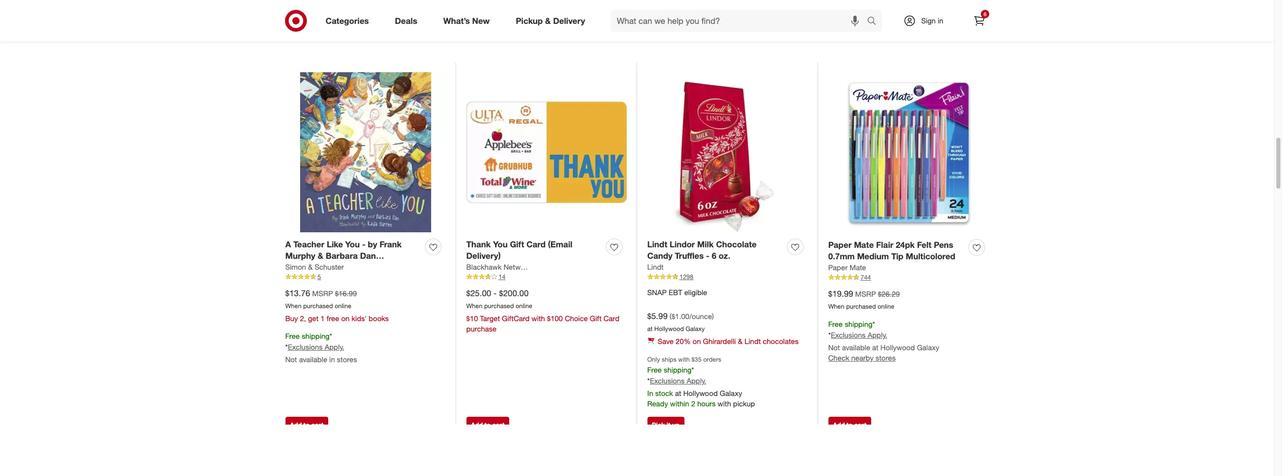 Task type: vqa. For each thing, say whether or not it's contained in the screenshot.
shipping in Only ships with $35 orders Free shipping * * Exclusions Apply. In stock at  Hollywood Galaxy Ready within 2 hours with pickup
yes



Task type: describe. For each thing, give the bounding box(es) containing it.
* down '$19.99 msrp $26.29 when purchased online'
[[873, 320, 875, 329]]

free
[[327, 314, 339, 323]]

chocolate
[[716, 239, 757, 249]]

$35
[[692, 356, 702, 364]]

free shipping * * exclusions apply. not available in stores
[[285, 332, 357, 364]]

teacher
[[293, 239, 325, 249]]

dan
[[360, 251, 376, 261]]

free shipping * * exclusions apply. not available at hollywood galaxy check nearby stores
[[829, 320, 940, 363]]

flair
[[876, 240, 894, 250]]

paper mate flair 24pk felt pens 0.7mm medium tip multicolored link
[[829, 239, 965, 263]]

$19.99 msrp $26.29 when purchased online
[[829, 289, 900, 311]]

ebt
[[669, 288, 682, 297]]

purchased for $13.76
[[303, 302, 333, 310]]

exclusions for $19.99
[[831, 331, 866, 340]]

* up check at the right bottom of page
[[829, 331, 831, 340]]

744
[[861, 274, 871, 282]]

card inside $25.00 - $200.00 when purchased online $10 target giftcard with $100 choice gift card purchase
[[604, 314, 620, 323]]

only ships with $35 orders free shipping * * exclusions apply. in stock at  hollywood galaxy ready within 2 hours with pickup
[[647, 356, 755, 408]]

apply. for $13.76
[[325, 343, 344, 352]]

purchased for $25.00
[[484, 302, 514, 310]]

multicolored
[[906, 251, 956, 262]]

ships
[[662, 356, 677, 364]]

what's new
[[443, 15, 490, 26]]

0 vertical spatial in
[[938, 16, 944, 25]]

new
[[472, 15, 490, 26]]

buy
[[285, 314, 298, 323]]

pens
[[934, 240, 954, 250]]

exclusions inside only ships with $35 orders free shipping * * exclusions apply. in stock at  hollywood galaxy ready within 2 hours with pickup
[[650, 377, 685, 386]]

/ounce
[[690, 312, 712, 321]]

a
[[285, 239, 291, 249]]

& inside a teacher like you - by frank murphy & barbara dan (hardcover)
[[318, 251, 323, 261]]

pick it up button
[[647, 417, 685, 434]]

add to cart button for $13.76
[[285, 417, 328, 434]]

at inside $5.99 ( $1.00 /ounce ) at hollywood galaxy
[[647, 325, 653, 333]]

categories
[[326, 15, 369, 26]]

thank you gift card (email delivery) image
[[466, 72, 627, 233]]

blackhawk
[[466, 263, 502, 272]]

pickup & delivery
[[516, 15, 585, 26]]

get
[[308, 314, 319, 323]]

a teacher like you - by frank murphy & barbara dan (hardcover) image
[[285, 72, 446, 233]]

simon
[[285, 263, 306, 272]]

24pk
[[896, 240, 915, 250]]

cart for $19.99
[[855, 422, 867, 429]]

target
[[480, 314, 500, 323]]

not for $19.99
[[829, 343, 840, 352]]

(hardcover)
[[285, 263, 331, 273]]

card inside thank you gift card (email delivery)
[[527, 239, 546, 249]]

to for $25.00
[[485, 422, 491, 429]]

5
[[318, 273, 321, 281]]

it
[[667, 422, 671, 429]]

medium
[[857, 251, 889, 262]]

lindt link
[[647, 262, 664, 273]]

what's new link
[[435, 9, 503, 32]]

exclusions apply. link for $19.99
[[831, 331, 887, 340]]

snap ebt eligible
[[647, 288, 707, 297]]

cart for $25.00
[[492, 422, 505, 429]]

stock
[[655, 389, 673, 398]]

$25.00
[[466, 288, 491, 299]]

add for $19.99
[[833, 422, 845, 429]]

books
[[369, 314, 389, 323]]

exclusions for $13.76
[[288, 343, 323, 352]]

14 link
[[466, 273, 627, 282]]

a teacher like you - by frank murphy & barbara dan (hardcover) link
[[285, 239, 421, 273]]

* up the in at right bottom
[[647, 377, 650, 386]]

& inside "link"
[[545, 15, 551, 26]]

$19.99
[[829, 289, 853, 299]]

hours
[[698, 400, 716, 408]]

hollywood inside $5.99 ( $1.00 /ounce ) at hollywood galaxy
[[655, 325, 684, 333]]

barbara
[[326, 251, 358, 261]]

when for $25.00
[[466, 302, 483, 310]]

simon & schuster
[[285, 263, 344, 272]]

$13.76
[[285, 288, 310, 299]]

add to cart for $19.99
[[833, 422, 867, 429]]

- inside a teacher like you - by frank murphy & barbara dan (hardcover)
[[362, 239, 366, 249]]

6 inside lindt lindor milk chocolate candy truffles - 6 oz.
[[712, 251, 717, 261]]

14
[[499, 273, 506, 281]]

apply. for $19.99
[[868, 331, 887, 340]]

paper mate link
[[829, 263, 866, 273]]

paper mate flair 24pk felt pens 0.7mm medium tip multicolored
[[829, 240, 956, 262]]

orders
[[704, 356, 722, 364]]

pickup & delivery link
[[507, 9, 598, 32]]

- inside lindt lindor milk chocolate candy truffles - 6 oz.
[[706, 251, 710, 261]]

msrp for $13.76
[[312, 289, 333, 298]]

sign
[[921, 16, 936, 25]]

2 vertical spatial exclusions apply. link
[[650, 377, 706, 386]]

murphy
[[285, 251, 315, 261]]

add to cart button for $19.99
[[829, 417, 871, 434]]

mate for paper mate flair 24pk felt pens 0.7mm medium tip multicolored
[[854, 240, 874, 250]]

2
[[691, 400, 695, 408]]

pick it up
[[652, 422, 680, 429]]

add to cart button for $25.00
[[466, 417, 509, 434]]

lindor
[[670, 239, 695, 249]]

apply. inside only ships with $35 orders free shipping * * exclusions apply. in stock at  hollywood galaxy ready within 2 hours with pickup
[[687, 377, 706, 386]]

by
[[368, 239, 377, 249]]

gift inside thank you gift card (email delivery)
[[510, 239, 524, 249]]

deals link
[[386, 9, 430, 32]]

giftcard
[[502, 314, 530, 323]]

lindt for lindt
[[647, 263, 664, 272]]

when for $19.99
[[829, 303, 845, 311]]

oz.
[[719, 251, 731, 261]]

shipping inside only ships with $35 orders free shipping * * exclusions apply. in stock at  hollywood galaxy ready within 2 hours with pickup
[[664, 366, 692, 375]]

$10
[[466, 314, 478, 323]]

to for $13.76
[[304, 422, 310, 429]]

blackhawk network
[[466, 263, 531, 272]]

search
[[863, 16, 888, 27]]

save 20% on ghirardelli & lindt chocolates
[[658, 337, 799, 346]]

up
[[672, 422, 680, 429]]

blackhawk network link
[[466, 262, 531, 273]]

& right the ghirardelli
[[738, 337, 743, 346]]

2 vertical spatial lindt
[[745, 337, 761, 346]]

only
[[647, 356, 660, 364]]

to for $19.99
[[847, 422, 853, 429]]

you inside thank you gift card (email delivery)
[[493, 239, 508, 249]]

What can we help you find? suggestions appear below search field
[[611, 9, 870, 32]]

0.7mm
[[829, 251, 855, 262]]

$5.99
[[647, 311, 668, 322]]

purchased for $19.99
[[846, 303, 876, 311]]

when for $13.76
[[285, 302, 302, 310]]

simon & schuster link
[[285, 262, 344, 273]]



Task type: locate. For each thing, give the bounding box(es) containing it.
free down $19.99 at bottom
[[829, 320, 843, 329]]

gift inside $25.00 - $200.00 when purchased online $10 target giftcard with $100 choice gift card purchase
[[590, 314, 602, 323]]

not inside free shipping * * exclusions apply. not available in stores
[[285, 355, 297, 364]]

2 add to cart from the left
[[471, 422, 505, 429]]

1 vertical spatial mate
[[850, 263, 866, 272]]

on right free
[[341, 314, 350, 323]]

exclusions
[[831, 331, 866, 340], [288, 343, 323, 352], [650, 377, 685, 386]]

shipping for $13.76
[[302, 332, 330, 341]]

not
[[829, 343, 840, 352], [285, 355, 297, 364]]

exclusions apply. link for $13.76
[[288, 343, 344, 352]]

hollywood inside only ships with $35 orders free shipping * * exclusions apply. in stock at  hollywood galaxy ready within 2 hours with pickup
[[684, 389, 718, 398]]

check nearby stores button
[[829, 353, 896, 364]]

not up check at the right bottom of page
[[829, 343, 840, 352]]

msrp inside '$19.99 msrp $26.29 when purchased online'
[[856, 290, 876, 299]]

check
[[829, 354, 850, 363]]

0 horizontal spatial in
[[329, 355, 335, 364]]

sign in
[[921, 16, 944, 25]]

online down $26.29
[[878, 303, 895, 311]]

free inside free shipping * * exclusions apply. not available at hollywood galaxy check nearby stores
[[829, 320, 843, 329]]

0 horizontal spatial online
[[335, 302, 351, 310]]

-
[[362, 239, 366, 249], [706, 251, 710, 261], [494, 288, 497, 299]]

apply. down free
[[325, 343, 344, 352]]

ready
[[647, 400, 668, 408]]

2 horizontal spatial add
[[833, 422, 845, 429]]

apply. up nearby on the bottom right of the page
[[868, 331, 887, 340]]

purchased
[[303, 302, 333, 310], [484, 302, 514, 310], [846, 303, 876, 311]]

1 vertical spatial exclusions apply. link
[[288, 343, 344, 352]]

lindt down candy
[[647, 263, 664, 272]]

at up within
[[675, 389, 682, 398]]

not inside free shipping * * exclusions apply. not available at hollywood galaxy check nearby stores
[[829, 343, 840, 352]]

0 horizontal spatial exclusions
[[288, 343, 323, 352]]

apply. inside free shipping * * exclusions apply. not available at hollywood galaxy check nearby stores
[[868, 331, 887, 340]]

)
[[712, 312, 714, 321]]

1
[[321, 314, 325, 323]]

(email
[[548, 239, 573, 249]]

2 paper from the top
[[829, 263, 848, 272]]

in down free
[[329, 355, 335, 364]]

in
[[647, 389, 653, 398]]

stores right nearby on the bottom right of the page
[[876, 354, 896, 363]]

0 vertical spatial gift
[[510, 239, 524, 249]]

&
[[545, 15, 551, 26], [318, 251, 323, 261], [308, 263, 313, 272], [738, 337, 743, 346]]

online up giftcard
[[516, 302, 533, 310]]

when
[[285, 302, 302, 310], [466, 302, 483, 310], [829, 303, 845, 311]]

when up $10
[[466, 302, 483, 310]]

shipping inside free shipping * * exclusions apply. not available in stores
[[302, 332, 330, 341]]

when inside $13.76 msrp $16.99 when purchased online buy 2, get 1 free on kids' books
[[285, 302, 302, 310]]

at up nearby on the bottom right of the page
[[873, 343, 879, 352]]

with left $100
[[532, 314, 545, 323]]

shipping down '$19.99 msrp $26.29 when purchased online'
[[845, 320, 873, 329]]

1 horizontal spatial 6
[[984, 11, 987, 17]]

with right hours
[[718, 400, 731, 408]]

exclusions inside free shipping * * exclusions apply. not available in stores
[[288, 343, 323, 352]]

2 horizontal spatial when
[[829, 303, 845, 311]]

2 horizontal spatial free
[[829, 320, 843, 329]]

1 add to cart from the left
[[290, 422, 324, 429]]

2 vertical spatial shipping
[[664, 366, 692, 375]]

free inside free shipping * * exclusions apply. not available in stores
[[285, 332, 300, 341]]

exclusions apply. link up nearby on the bottom right of the page
[[831, 331, 887, 340]]

lindt inside lindt lindor milk chocolate candy truffles - 6 oz.
[[647, 239, 668, 249]]

to
[[304, 422, 310, 429], [485, 422, 491, 429], [847, 422, 853, 429]]

0 horizontal spatial shipping
[[302, 332, 330, 341]]

lindt for lindt lindor milk chocolate candy truffles - 6 oz.
[[647, 239, 668, 249]]

add to cart for $13.76
[[290, 422, 324, 429]]

when inside $25.00 - $200.00 when purchased online $10 target giftcard with $100 choice gift card purchase
[[466, 302, 483, 310]]

exclusions apply. link down the get
[[288, 343, 344, 352]]

pick
[[652, 422, 665, 429]]

0 vertical spatial paper
[[829, 240, 852, 250]]

free for $19.99
[[829, 320, 843, 329]]

1 horizontal spatial with
[[678, 356, 690, 364]]

- down milk
[[706, 251, 710, 261]]

0 vertical spatial exclusions apply. link
[[831, 331, 887, 340]]

with left $35
[[678, 356, 690, 364]]

on
[[341, 314, 350, 323], [693, 337, 701, 346]]

mate for paper mate
[[850, 263, 866, 272]]

free down only
[[647, 366, 662, 375]]

2 horizontal spatial online
[[878, 303, 895, 311]]

galaxy inside free shipping * * exclusions apply. not available at hollywood galaxy check nearby stores
[[917, 343, 940, 352]]

0 horizontal spatial to
[[304, 422, 310, 429]]

1 horizontal spatial available
[[842, 343, 871, 352]]

delivery
[[553, 15, 585, 26]]

purchased down $19.99 at bottom
[[846, 303, 876, 311]]

1 add from the left
[[290, 422, 302, 429]]

$25.00 - $200.00 when purchased online $10 target giftcard with $100 choice gift card purchase
[[466, 288, 620, 333]]

online inside '$19.99 msrp $26.29 when purchased online'
[[878, 303, 895, 311]]

hollywood
[[655, 325, 684, 333], [881, 343, 915, 352], [684, 389, 718, 398]]

2 horizontal spatial at
[[873, 343, 879, 352]]

on right 20%
[[693, 337, 701, 346]]

1 vertical spatial lindt
[[647, 263, 664, 272]]

2 you from the left
[[493, 239, 508, 249]]

(
[[670, 312, 672, 321]]

1 horizontal spatial shipping
[[664, 366, 692, 375]]

2 horizontal spatial purchased
[[846, 303, 876, 311]]

1 vertical spatial galaxy
[[917, 343, 940, 352]]

shipping down ships
[[664, 366, 692, 375]]

3 to from the left
[[847, 422, 853, 429]]

apply. down $35
[[687, 377, 706, 386]]

in
[[938, 16, 944, 25], [329, 355, 335, 364]]

what's
[[443, 15, 470, 26]]

free
[[829, 320, 843, 329], [285, 332, 300, 341], [647, 366, 662, 375]]

not for $13.76
[[285, 355, 297, 364]]

1 horizontal spatial online
[[516, 302, 533, 310]]

0 horizontal spatial stores
[[337, 355, 357, 364]]

purchased inside $25.00 - $200.00 when purchased online $10 target giftcard with $100 choice gift card purchase
[[484, 302, 514, 310]]

6 link
[[968, 9, 991, 32]]

in right sign
[[938, 16, 944, 25]]

lindt up candy
[[647, 239, 668, 249]]

0 vertical spatial at
[[647, 325, 653, 333]]

1 vertical spatial shipping
[[302, 332, 330, 341]]

add to cart for $25.00
[[471, 422, 505, 429]]

at inside only ships with $35 orders free shipping * * exclusions apply. in stock at  hollywood galaxy ready within 2 hours with pickup
[[675, 389, 682, 398]]

1 vertical spatial on
[[693, 337, 701, 346]]

$16.99
[[335, 289, 357, 298]]

1 vertical spatial in
[[329, 355, 335, 364]]

when inside '$19.99 msrp $26.29 when purchased online'
[[829, 303, 845, 311]]

hollywood down (
[[655, 325, 684, 333]]

2 horizontal spatial shipping
[[845, 320, 873, 329]]

0 vertical spatial free
[[829, 320, 843, 329]]

mate up medium at the right bottom of page
[[854, 240, 874, 250]]

2 add to cart button from the left
[[466, 417, 509, 434]]

exclusions inside free shipping * * exclusions apply. not available at hollywood galaxy check nearby stores
[[831, 331, 866, 340]]

shipping inside free shipping * * exclusions apply. not available at hollywood galaxy check nearby stores
[[845, 320, 873, 329]]

1 vertical spatial not
[[285, 355, 297, 364]]

add to cart
[[290, 422, 324, 429], [471, 422, 505, 429], [833, 422, 867, 429]]

msrp for $19.99
[[856, 290, 876, 299]]

1 horizontal spatial stores
[[876, 354, 896, 363]]

purchased up target
[[484, 302, 514, 310]]

truffles
[[675, 251, 704, 261]]

1 horizontal spatial -
[[494, 288, 497, 299]]

1 horizontal spatial card
[[604, 314, 620, 323]]

1 horizontal spatial add to cart
[[471, 422, 505, 429]]

1 you from the left
[[345, 239, 360, 249]]

paper up "0.7mm"
[[829, 240, 852, 250]]

1 horizontal spatial purchased
[[484, 302, 514, 310]]

5 link
[[285, 273, 446, 282]]

lindt left chocolates
[[745, 337, 761, 346]]

2 add from the left
[[471, 422, 483, 429]]

msrp
[[312, 289, 333, 298], [856, 290, 876, 299]]

1 horizontal spatial exclusions apply. link
[[650, 377, 706, 386]]

1 horizontal spatial msrp
[[856, 290, 876, 299]]

schuster
[[315, 263, 344, 272]]

1 vertical spatial paper
[[829, 263, 848, 272]]

2 horizontal spatial add to cart
[[833, 422, 867, 429]]

deals
[[395, 15, 417, 26]]

2 horizontal spatial -
[[706, 251, 710, 261]]

2,
[[300, 314, 306, 323]]

available for $13.76
[[299, 355, 327, 364]]

exclusions down the 2,
[[288, 343, 323, 352]]

0 horizontal spatial you
[[345, 239, 360, 249]]

1 vertical spatial available
[[299, 355, 327, 364]]

with inside $25.00 - $200.00 when purchased online $10 target giftcard with $100 choice gift card purchase
[[532, 314, 545, 323]]

mate inside paper mate flair 24pk felt pens 0.7mm medium tip multicolored
[[854, 240, 874, 250]]

2 to from the left
[[485, 422, 491, 429]]

a teacher like you - by frank murphy & barbara dan (hardcover)
[[285, 239, 402, 273]]

thank
[[466, 239, 491, 249]]

0 vertical spatial available
[[842, 343, 871, 352]]

0 vertical spatial 6
[[984, 11, 987, 17]]

pickup
[[516, 15, 543, 26]]

with
[[532, 314, 545, 323], [678, 356, 690, 364], [718, 400, 731, 408]]

msrp down 744
[[856, 290, 876, 299]]

galaxy inside only ships with $35 orders free shipping * * exclusions apply. in stock at  hollywood galaxy ready within 2 hours with pickup
[[720, 389, 742, 398]]

2 horizontal spatial with
[[718, 400, 731, 408]]

1 vertical spatial hollywood
[[881, 343, 915, 352]]

add
[[290, 422, 302, 429], [471, 422, 483, 429], [833, 422, 845, 429]]

2 vertical spatial -
[[494, 288, 497, 299]]

stores inside free shipping * * exclusions apply. not available in stores
[[337, 355, 357, 364]]

3 add from the left
[[833, 422, 845, 429]]

card left (email at the bottom
[[527, 239, 546, 249]]

0 vertical spatial card
[[527, 239, 546, 249]]

$13.76 msrp $16.99 when purchased online buy 2, get 1 free on kids' books
[[285, 288, 389, 323]]

* down free
[[330, 332, 332, 341]]

delivery)
[[466, 251, 501, 261]]

1 horizontal spatial free
[[647, 366, 662, 375]]

cart for $13.76
[[311, 422, 324, 429]]

& right pickup
[[545, 15, 551, 26]]

paper mate
[[829, 263, 866, 272]]

0 vertical spatial lindt
[[647, 239, 668, 249]]

2 vertical spatial with
[[718, 400, 731, 408]]

2 vertical spatial free
[[647, 366, 662, 375]]

1 horizontal spatial at
[[675, 389, 682, 398]]

gift right choice
[[590, 314, 602, 323]]

paper down "0.7mm"
[[829, 263, 848, 272]]

categories link
[[317, 9, 382, 32]]

2 horizontal spatial galaxy
[[917, 343, 940, 352]]

0 vertical spatial mate
[[854, 240, 874, 250]]

0 horizontal spatial when
[[285, 302, 302, 310]]

2 cart from the left
[[492, 422, 505, 429]]

1 to from the left
[[304, 422, 310, 429]]

paper for paper mate
[[829, 263, 848, 272]]

1 vertical spatial gift
[[590, 314, 602, 323]]

paper mate flair 24pk felt pens 0.7mm medium tip multicolored image
[[829, 72, 989, 233], [829, 72, 989, 233]]

online for $200.00
[[516, 302, 533, 310]]

6
[[984, 11, 987, 17], [712, 251, 717, 261]]

candy
[[647, 251, 673, 261]]

lindt lindor milk chocolate candy truffles - 6 oz. link
[[647, 239, 783, 262]]

1 cart from the left
[[311, 422, 324, 429]]

3 add to cart from the left
[[833, 422, 867, 429]]

mate
[[854, 240, 874, 250], [850, 263, 866, 272]]

galaxy
[[686, 325, 705, 333], [917, 343, 940, 352], [720, 389, 742, 398]]

add for $25.00
[[471, 422, 483, 429]]

msrp inside $13.76 msrp $16.99 when purchased online buy 2, get 1 free on kids' books
[[312, 289, 333, 298]]

available for $19.99
[[842, 343, 871, 352]]

0 horizontal spatial at
[[647, 325, 653, 333]]

thank you gift card (email delivery) link
[[466, 239, 602, 262]]

2 horizontal spatial add to cart button
[[829, 417, 871, 434]]

network
[[504, 263, 531, 272]]

2 vertical spatial galaxy
[[720, 389, 742, 398]]

online inside $25.00 - $200.00 when purchased online $10 target giftcard with $100 choice gift card purchase
[[516, 302, 533, 310]]

2 horizontal spatial cart
[[855, 422, 867, 429]]

paper inside paper mate flair 24pk felt pens 0.7mm medium tip multicolored
[[829, 240, 852, 250]]

at down $5.99
[[647, 325, 653, 333]]

stores
[[876, 354, 896, 363], [337, 355, 357, 364]]

1 vertical spatial card
[[604, 314, 620, 323]]

purchased inside $13.76 msrp $16.99 when purchased online buy 2, get 1 free on kids' books
[[303, 302, 333, 310]]

save
[[658, 337, 674, 346]]

1 horizontal spatial gift
[[590, 314, 602, 323]]

0 horizontal spatial free
[[285, 332, 300, 341]]

1 horizontal spatial on
[[693, 337, 701, 346]]

0 vertical spatial galaxy
[[686, 325, 705, 333]]

exclusions apply. link up stock
[[650, 377, 706, 386]]

2 horizontal spatial apply.
[[868, 331, 887, 340]]

ghirardelli
[[703, 337, 736, 346]]

0 horizontal spatial apply.
[[325, 343, 344, 352]]

& right simon
[[308, 263, 313, 272]]

3 cart from the left
[[855, 422, 867, 429]]

when up 'buy' at the bottom left of the page
[[285, 302, 302, 310]]

available inside free shipping * * exclusions apply. not available at hollywood galaxy check nearby stores
[[842, 343, 871, 352]]

hollywood up check nearby stores button
[[881, 343, 915, 352]]

nearby
[[852, 354, 874, 363]]

20%
[[676, 337, 691, 346]]

1 vertical spatial exclusions
[[288, 343, 323, 352]]

2 horizontal spatial exclusions apply. link
[[831, 331, 887, 340]]

purchase
[[466, 325, 497, 333]]

online inside $13.76 msrp $16.99 when purchased online buy 2, get 1 free on kids' books
[[335, 302, 351, 310]]

$1.00
[[672, 312, 690, 321]]

mate up 744
[[850, 263, 866, 272]]

2 vertical spatial at
[[675, 389, 682, 398]]

online for $16.99
[[335, 302, 351, 310]]

purchased up 1
[[303, 302, 333, 310]]

0 vertical spatial -
[[362, 239, 366, 249]]

1 vertical spatial at
[[873, 343, 879, 352]]

1 vertical spatial apply.
[[325, 343, 344, 352]]

$100
[[547, 314, 563, 323]]

you inside a teacher like you - by frank murphy & barbara dan (hardcover)
[[345, 239, 360, 249]]

1 horizontal spatial apply.
[[687, 377, 706, 386]]

0 horizontal spatial on
[[341, 314, 350, 323]]

msrp down 5
[[312, 289, 333, 298]]

like
[[327, 239, 343, 249]]

0 vertical spatial apply.
[[868, 331, 887, 340]]

0 horizontal spatial add to cart button
[[285, 417, 328, 434]]

exclusions up stock
[[650, 377, 685, 386]]

1 vertical spatial free
[[285, 332, 300, 341]]

- inside $25.00 - $200.00 when purchased online $10 target giftcard with $100 choice gift card purchase
[[494, 288, 497, 299]]

free inside only ships with $35 orders free shipping * * exclusions apply. in stock at  hollywood galaxy ready within 2 hours with pickup
[[647, 366, 662, 375]]

paper for paper mate flair 24pk felt pens 0.7mm medium tip multicolored
[[829, 240, 852, 250]]

frank
[[380, 239, 402, 249]]

online down $16.99
[[335, 302, 351, 310]]

hollywood inside free shipping * * exclusions apply. not available at hollywood galaxy check nearby stores
[[881, 343, 915, 352]]

* down 'buy' at the bottom left of the page
[[285, 343, 288, 352]]

pickup
[[733, 400, 755, 408]]

1 add to cart button from the left
[[285, 417, 328, 434]]

galaxy inside $5.99 ( $1.00 /ounce ) at hollywood galaxy
[[686, 325, 705, 333]]

1 horizontal spatial galaxy
[[720, 389, 742, 398]]

lindt lindor milk chocolate candy truffles - 6 oz. image
[[647, 72, 808, 233], [647, 72, 808, 233]]

3 add to cart button from the left
[[829, 417, 871, 434]]

you up barbara
[[345, 239, 360, 249]]

1 paper from the top
[[829, 240, 852, 250]]

stores inside free shipping * * exclusions apply. not available at hollywood galaxy check nearby stores
[[876, 354, 896, 363]]

felt
[[917, 240, 932, 250]]

1 horizontal spatial to
[[485, 422, 491, 429]]

in inside free shipping * * exclusions apply. not available in stores
[[329, 355, 335, 364]]

0 vertical spatial exclusions
[[831, 331, 866, 340]]

online for $26.29
[[878, 303, 895, 311]]

0 horizontal spatial gift
[[510, 239, 524, 249]]

0 horizontal spatial cart
[[311, 422, 324, 429]]

exclusions up check at the right bottom of page
[[831, 331, 866, 340]]

1 horizontal spatial in
[[938, 16, 944, 25]]

not down 'buy' at the bottom left of the page
[[285, 355, 297, 364]]

when down $19.99 at bottom
[[829, 303, 845, 311]]

on inside $13.76 msrp $16.99 when purchased online buy 2, get 1 free on kids' books
[[341, 314, 350, 323]]

you up delivery)
[[493, 239, 508, 249]]

shipping down the get
[[302, 332, 330, 341]]

thank you gift card (email delivery)
[[466, 239, 573, 261]]

available down the get
[[299, 355, 327, 364]]

eligible
[[684, 288, 707, 297]]

& up simon & schuster
[[318, 251, 323, 261]]

free down 'buy' at the bottom left of the page
[[285, 332, 300, 341]]

1 horizontal spatial exclusions
[[650, 377, 685, 386]]

0 horizontal spatial -
[[362, 239, 366, 249]]

2 horizontal spatial exclusions
[[831, 331, 866, 340]]

*
[[873, 320, 875, 329], [829, 331, 831, 340], [330, 332, 332, 341], [285, 343, 288, 352], [692, 366, 694, 375], [647, 377, 650, 386]]

* down $35
[[692, 366, 694, 375]]

$26.29
[[878, 290, 900, 299]]

apply.
[[868, 331, 887, 340], [325, 343, 344, 352], [687, 377, 706, 386]]

card right choice
[[604, 314, 620, 323]]

at inside free shipping * * exclusions apply. not available at hollywood galaxy check nearby stores
[[873, 343, 879, 352]]

0 horizontal spatial exclusions apply. link
[[288, 343, 344, 352]]

apply. inside free shipping * * exclusions apply. not available in stores
[[325, 343, 344, 352]]

add for $13.76
[[290, 422, 302, 429]]

stores down kids'
[[337, 355, 357, 364]]

available up check nearby stores button
[[842, 343, 871, 352]]

free for $13.76
[[285, 332, 300, 341]]

purchased inside '$19.99 msrp $26.29 when purchased online'
[[846, 303, 876, 311]]

you
[[345, 239, 360, 249], [493, 239, 508, 249]]

1 horizontal spatial you
[[493, 239, 508, 249]]

0 vertical spatial on
[[341, 314, 350, 323]]

gift up the network
[[510, 239, 524, 249]]

1 horizontal spatial cart
[[492, 422, 505, 429]]

available
[[842, 343, 871, 352], [299, 355, 327, 364]]

0 horizontal spatial add to cart
[[290, 422, 324, 429]]

snap
[[647, 288, 667, 297]]

- right $25.00
[[494, 288, 497, 299]]

0 horizontal spatial not
[[285, 355, 297, 364]]

shipping for $19.99
[[845, 320, 873, 329]]

hollywood up hours
[[684, 389, 718, 398]]

- left by
[[362, 239, 366, 249]]

2 vertical spatial hollywood
[[684, 389, 718, 398]]

0 horizontal spatial msrp
[[312, 289, 333, 298]]

lindt
[[647, 239, 668, 249], [647, 263, 664, 272], [745, 337, 761, 346]]

1 horizontal spatial add
[[471, 422, 483, 429]]

milk
[[697, 239, 714, 249]]

available inside free shipping * * exclusions apply. not available in stores
[[299, 355, 327, 364]]



